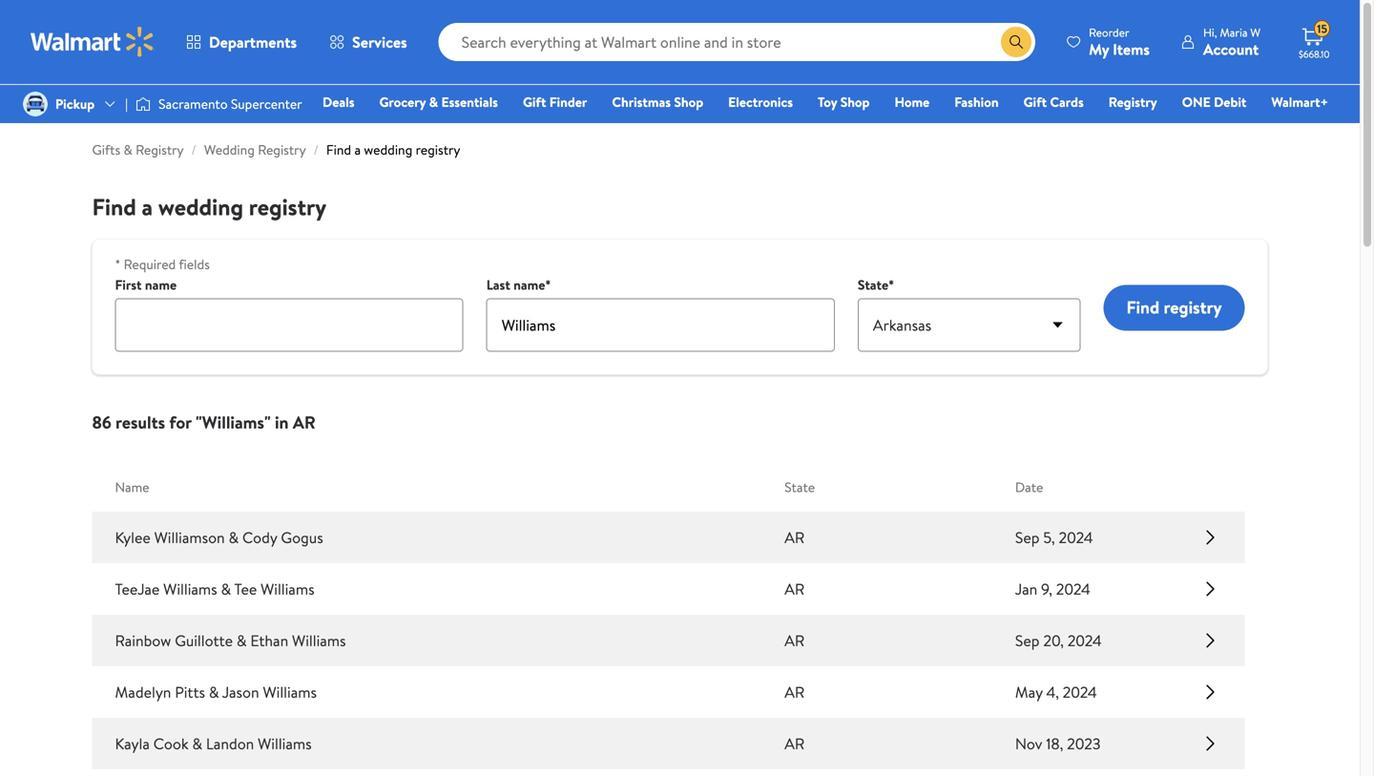 Task type: describe. For each thing, give the bounding box(es) containing it.
gift cards
[[1024, 93, 1084, 111]]

search icon image
[[1009, 34, 1024, 50]]

registry kayla cook & landon williams nov 18, 2023 image
[[1200, 728, 1223, 759]]

name
[[145, 275, 177, 294]]

ar for sep 20, 2024
[[785, 630, 805, 651]]

sep for sep 20, 2024
[[1016, 630, 1040, 651]]

grocery & essentials
[[379, 93, 498, 111]]

fashion
[[955, 93, 999, 111]]

sep 20, 2024
[[1016, 630, 1102, 651]]

first
[[115, 275, 142, 294]]

departments
[[209, 32, 297, 53]]

tee
[[234, 579, 257, 600]]

2024 for jan 9, 2024
[[1057, 579, 1091, 600]]

ar for nov 18, 2023
[[785, 733, 805, 754]]

christmas
[[612, 93, 671, 111]]

20,
[[1044, 630, 1064, 651]]

debit
[[1214, 93, 1247, 111]]

toy
[[818, 93, 838, 111]]

& for jason
[[209, 682, 219, 703]]

jason
[[222, 682, 259, 703]]

williams down williamson
[[163, 579, 217, 600]]

one debit
[[1183, 93, 1247, 111]]

services button
[[313, 19, 424, 65]]

kylee
[[115, 527, 151, 548]]

2 horizontal spatial registry
[[1109, 93, 1158, 111]]

15
[[1318, 21, 1328, 37]]

& for landon
[[192, 733, 202, 754]]

2 / from the left
[[314, 140, 319, 159]]

1 vertical spatial wedding
[[158, 191, 243, 223]]

grocery
[[379, 93, 426, 111]]

hi,
[[1204, 24, 1218, 41]]

 image for pickup
[[23, 92, 48, 116]]

0 horizontal spatial registry
[[249, 191, 327, 223]]

gift finder link
[[515, 92, 596, 112]]

home link
[[886, 92, 939, 112]]

gift cards link
[[1015, 92, 1093, 112]]

cook
[[153, 733, 189, 754]]

gift for gift finder
[[523, 93, 546, 111]]

kylee williamson & cody gogus
[[115, 527, 323, 548]]

2024 for sep 5, 2024
[[1059, 527, 1094, 548]]

find registry button
[[1104, 285, 1245, 331]]

18,
[[1047, 733, 1064, 754]]

find registry
[[1127, 296, 1223, 319]]

gifts & registry link
[[92, 140, 184, 159]]

name*
[[514, 275, 551, 294]]

sep 5, 2024
[[1016, 527, 1094, 548]]

last name*
[[487, 275, 551, 294]]

86 results for "williams" in ar
[[92, 411, 316, 434]]

essentials
[[442, 93, 498, 111]]

teejae williams & tee williams
[[115, 579, 315, 600]]

find for find registry
[[1127, 296, 1160, 319]]

Walmart Site-Wide search field
[[439, 23, 1036, 61]]

christmas shop link
[[604, 92, 712, 112]]

sep for sep 5, 2024
[[1016, 527, 1040, 548]]

pitts
[[175, 682, 205, 703]]

walmart+ link
[[1263, 92, 1338, 112]]

|
[[125, 94, 128, 113]]

gift for gift cards
[[1024, 93, 1047, 111]]

wedding registry link
[[204, 140, 306, 159]]

jan
[[1016, 579, 1038, 600]]

rainbow
[[115, 630, 171, 651]]

one debit link
[[1174, 92, 1256, 112]]

may 4, 2024
[[1016, 682, 1098, 703]]

"williams"
[[196, 411, 271, 434]]

* required fields
[[115, 255, 210, 274]]

name
[[115, 478, 149, 496]]

state
[[785, 478, 815, 496]]

gifts
[[92, 140, 120, 159]]

one
[[1183, 93, 1211, 111]]

ar for jan 9, 2024
[[785, 579, 805, 600]]

deals link
[[314, 92, 363, 112]]

date
[[1016, 478, 1044, 496]]

reorder my items
[[1089, 24, 1150, 60]]

for
[[169, 411, 192, 434]]

1 horizontal spatial a
[[355, 140, 361, 159]]

christmas shop
[[612, 93, 704, 111]]

first name
[[115, 275, 177, 294]]

electronics link
[[720, 92, 802, 112]]

last
[[487, 275, 511, 294]]

kayla
[[115, 733, 150, 754]]

walmart image
[[31, 27, 155, 57]]

0 horizontal spatial a
[[142, 191, 153, 223]]

1 / from the left
[[191, 140, 197, 159]]

0 horizontal spatial registry
[[136, 140, 184, 159]]

w
[[1251, 24, 1261, 41]]

shop for christmas shop
[[674, 93, 704, 111]]

4,
[[1047, 682, 1060, 703]]

maria
[[1221, 24, 1248, 41]]



Task type: vqa. For each thing, say whether or not it's contained in the screenshot.
to inside the button
no



Task type: locate. For each thing, give the bounding box(es) containing it.
pickup
[[55, 94, 95, 113]]

items
[[1113, 39, 1150, 60]]

1 shop from the left
[[674, 93, 704, 111]]

sacramento
[[159, 94, 228, 113]]

1 vertical spatial registry
[[249, 191, 327, 223]]

cards
[[1051, 93, 1084, 111]]

& for ethan
[[237, 630, 247, 651]]

gift left cards
[[1024, 93, 1047, 111]]

 image left pickup
[[23, 92, 48, 116]]

kayla cook & landon williams
[[115, 733, 312, 754]]

$668.10
[[1299, 48, 1330, 61]]

& right grocery
[[429, 93, 438, 111]]

account
[[1204, 39, 1259, 60]]

madelyn
[[115, 682, 171, 703]]

&
[[429, 93, 438, 111], [124, 140, 133, 159], [229, 527, 239, 548], [221, 579, 231, 600], [237, 630, 247, 651], [209, 682, 219, 703], [192, 733, 202, 754]]

& left the cody at left bottom
[[229, 527, 239, 548]]

 image for sacramento supercenter
[[136, 95, 151, 114]]

First name text field
[[115, 298, 464, 352]]

2024 right 4,
[[1063, 682, 1098, 703]]

guillotte
[[175, 630, 233, 651]]

1 horizontal spatial wedding
[[364, 140, 413, 159]]

williams right ethan
[[292, 630, 346, 651]]

toy shop link
[[810, 92, 879, 112]]

find a wedding registry
[[92, 191, 327, 223]]

supercenter
[[231, 94, 302, 113]]

2024
[[1059, 527, 1094, 548], [1057, 579, 1091, 600], [1068, 630, 1102, 651], [1063, 682, 1098, 703]]

 image
[[23, 92, 48, 116], [136, 95, 151, 114]]

shop
[[674, 93, 704, 111], [841, 93, 870, 111]]

ar for sep 5, 2024
[[785, 527, 805, 548]]

1 vertical spatial find
[[92, 191, 136, 223]]

& right gifts
[[124, 140, 133, 159]]

nov
[[1016, 733, 1043, 754]]

ethan
[[250, 630, 289, 651]]

williamson
[[154, 527, 225, 548]]

1 vertical spatial sep
[[1016, 630, 1040, 651]]

0 horizontal spatial gift
[[523, 93, 546, 111]]

williams for ethan
[[292, 630, 346, 651]]

0 vertical spatial find
[[326, 140, 351, 159]]

2 sep from the top
[[1016, 630, 1040, 651]]

registry link
[[1101, 92, 1166, 112]]

gift finder
[[523, 93, 587, 111]]

find
[[326, 140, 351, 159], [92, 191, 136, 223], [1127, 296, 1160, 319]]

2 horizontal spatial registry
[[1164, 296, 1223, 319]]

sep left 5,
[[1016, 527, 1040, 548]]

madelyn pitts & jason williams
[[115, 682, 317, 703]]

shop right toy on the right of page
[[841, 93, 870, 111]]

grocery & essentials link
[[371, 92, 507, 112]]

0 horizontal spatial wedding
[[158, 191, 243, 223]]

williams
[[163, 579, 217, 600], [261, 579, 315, 600], [292, 630, 346, 651], [263, 682, 317, 703], [258, 733, 312, 754]]

registry
[[416, 140, 461, 159], [249, 191, 327, 223], [1164, 296, 1223, 319]]

walmart+
[[1272, 93, 1329, 111]]

wedding up fields
[[158, 191, 243, 223]]

& for tee
[[221, 579, 231, 600]]

0 vertical spatial wedding
[[364, 140, 413, 159]]

Search search field
[[439, 23, 1036, 61]]

registry rainbow guillotte & ethan williams sep 20, 2024 image
[[1200, 625, 1223, 656]]

gift left finder
[[523, 93, 546, 111]]

& left ethan
[[237, 630, 247, 651]]

electronics
[[729, 93, 793, 111]]

0 horizontal spatial /
[[191, 140, 197, 159]]

2024 right the 20,
[[1068, 630, 1102, 651]]

williams for tee
[[261, 579, 315, 600]]

services
[[352, 32, 407, 53]]

& for cody
[[229, 527, 239, 548]]

sacramento supercenter
[[159, 94, 302, 113]]

williams right jason
[[263, 682, 317, 703]]

hi, maria w account
[[1204, 24, 1261, 60]]

1 vertical spatial a
[[142, 191, 153, 223]]

Last name* text field
[[487, 298, 835, 352]]

a
[[355, 140, 361, 159], [142, 191, 153, 223]]

gifts & registry / wedding registry / find a wedding registry
[[92, 140, 461, 159]]

williams for jason
[[263, 682, 317, 703]]

0 horizontal spatial  image
[[23, 92, 48, 116]]

williams for landon
[[258, 733, 312, 754]]

/ down deals link
[[314, 140, 319, 159]]

registry down supercenter
[[258, 140, 306, 159]]

wedding down grocery
[[364, 140, 413, 159]]

toy shop
[[818, 93, 870, 111]]

a up required
[[142, 191, 153, 223]]

registry inside button
[[1164, 296, 1223, 319]]

sep left the 20,
[[1016, 630, 1040, 651]]

gogus
[[281, 527, 323, 548]]

shop for toy shop
[[841, 93, 870, 111]]

a down deals link
[[355, 140, 361, 159]]

landon
[[206, 733, 254, 754]]

registry kylee williamson & cody gogus sep 5, 2024 image
[[1200, 522, 1223, 553]]

1 horizontal spatial gift
[[1024, 93, 1047, 111]]

jan 9, 2024
[[1016, 579, 1091, 600]]

rainbow guillotte & ethan williams
[[115, 630, 346, 651]]

finder
[[550, 93, 587, 111]]

registry
[[1109, 93, 1158, 111], [136, 140, 184, 159], [258, 140, 306, 159]]

departments button
[[170, 19, 313, 65]]

may
[[1016, 682, 1043, 703]]

& right pitts
[[209, 682, 219, 703]]

home
[[895, 93, 930, 111]]

wedding
[[364, 140, 413, 159], [158, 191, 243, 223]]

2024 for sep 20, 2024
[[1068, 630, 1102, 651]]

9,
[[1042, 579, 1053, 600]]

2 gift from the left
[[1024, 93, 1047, 111]]

2024 for may 4, 2024
[[1063, 682, 1098, 703]]

1 gift from the left
[[523, 93, 546, 111]]

/ left wedding
[[191, 140, 197, 159]]

fashion link
[[946, 92, 1008, 112]]

/
[[191, 140, 197, 159], [314, 140, 319, 159]]

2 horizontal spatial find
[[1127, 296, 1160, 319]]

state*
[[858, 275, 895, 294]]

& left tee
[[221, 579, 231, 600]]

teejae
[[115, 579, 160, 600]]

*
[[115, 255, 121, 274]]

required
[[124, 255, 176, 274]]

2024 right 5,
[[1059, 527, 1094, 548]]

in
[[275, 411, 289, 434]]

my
[[1089, 39, 1110, 60]]

0 vertical spatial sep
[[1016, 527, 1040, 548]]

cody
[[242, 527, 277, 548]]

0 horizontal spatial find
[[92, 191, 136, 223]]

shop right christmas
[[674, 93, 704, 111]]

registry down items
[[1109, 93, 1158, 111]]

registry madelyn pitts & jason williams may 4, 2024 image
[[1200, 677, 1223, 707]]

nov 18, 2023
[[1016, 733, 1101, 754]]

1 horizontal spatial registry
[[258, 140, 306, 159]]

ar for may 4, 2024
[[785, 682, 805, 703]]

86
[[92, 411, 111, 434]]

shop inside "link"
[[674, 93, 704, 111]]

find inside button
[[1127, 296, 1160, 319]]

1 horizontal spatial shop
[[841, 93, 870, 111]]

2023
[[1068, 733, 1101, 754]]

reorder
[[1089, 24, 1130, 41]]

ar
[[293, 411, 316, 434], [785, 527, 805, 548], [785, 579, 805, 600], [785, 630, 805, 651], [785, 682, 805, 703], [785, 733, 805, 754]]

registry teejae williams & tee williams jan 9, 2024 image
[[1200, 574, 1223, 604]]

0 vertical spatial a
[[355, 140, 361, 159]]

find a wedding registry link
[[326, 140, 461, 159]]

2 shop from the left
[[841, 93, 870, 111]]

0 vertical spatial registry
[[416, 140, 461, 159]]

deals
[[323, 93, 355, 111]]

1 horizontal spatial find
[[326, 140, 351, 159]]

1 horizontal spatial  image
[[136, 95, 151, 114]]

1 sep from the top
[[1016, 527, 1040, 548]]

fields
[[179, 255, 210, 274]]

williams right landon
[[258, 733, 312, 754]]

 image right |
[[136, 95, 151, 114]]

& right cook
[[192, 733, 202, 754]]

2 vertical spatial registry
[[1164, 296, 1223, 319]]

1 horizontal spatial registry
[[416, 140, 461, 159]]

find for find a wedding registry
[[92, 191, 136, 223]]

gift
[[523, 93, 546, 111], [1024, 93, 1047, 111]]

results
[[116, 411, 165, 434]]

5,
[[1044, 527, 1056, 548]]

0 horizontal spatial shop
[[674, 93, 704, 111]]

1 horizontal spatial /
[[314, 140, 319, 159]]

williams right tee
[[261, 579, 315, 600]]

registry right gifts
[[136, 140, 184, 159]]

2 vertical spatial find
[[1127, 296, 1160, 319]]

2024 right 9,
[[1057, 579, 1091, 600]]



